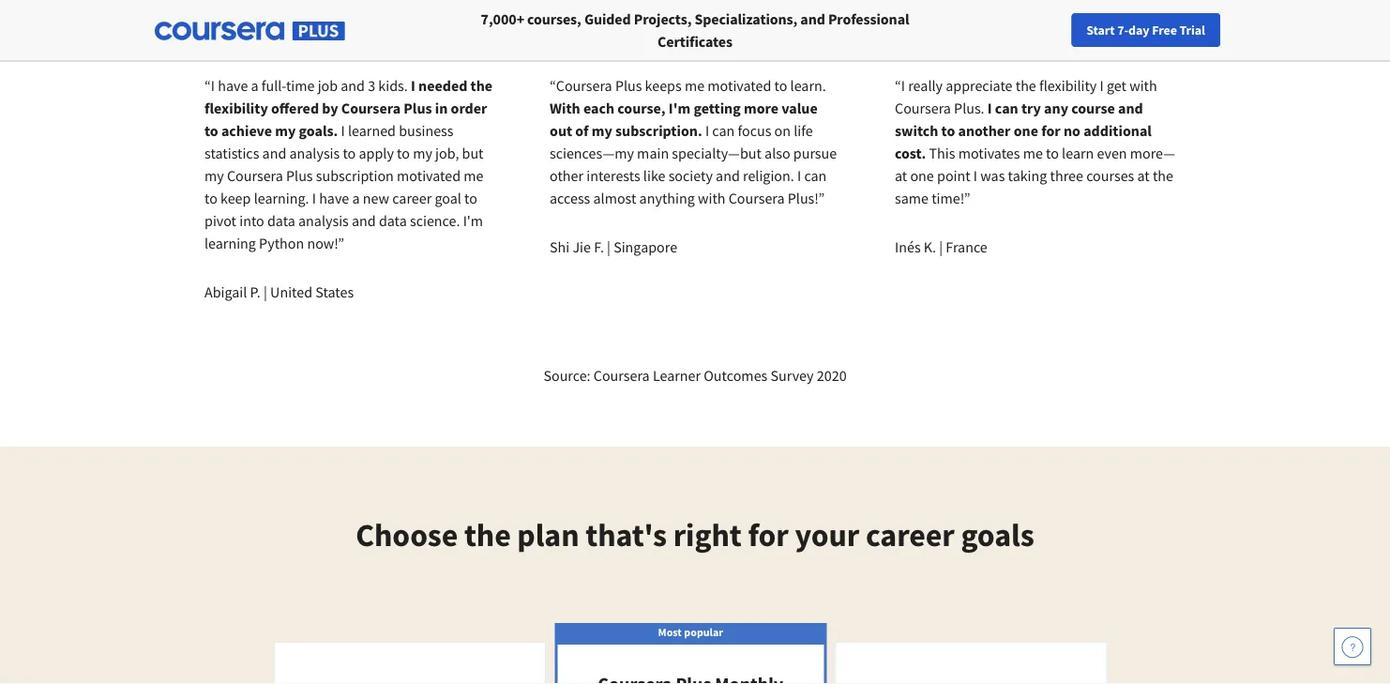 Task type: vqa. For each thing, say whether or not it's contained in the screenshot.
the 6 within the THE DURATION group
no



Task type: locate. For each thing, give the bounding box(es) containing it.
and down achieve
[[262, 144, 286, 162]]

1 horizontal spatial flexibility
[[1040, 76, 1097, 95]]

1 horizontal spatial career
[[866, 515, 955, 555]]

career up the science.
[[392, 189, 432, 207]]

career left goals
[[866, 515, 955, 555]]

and left professional
[[801, 9, 826, 28]]

i left get
[[1100, 76, 1104, 95]]

0 horizontal spatial i'm
[[463, 211, 483, 230]]

2 data from the left
[[379, 211, 407, 230]]

| right p. in the top left of the page
[[264, 282, 267, 301]]

0 horizontal spatial flexibility
[[205, 99, 268, 117]]

flexibility inside i really appreciate the flexibility i get with coursera plus.
[[1040, 76, 1097, 95]]

at
[[895, 166, 908, 185], [1138, 166, 1150, 185]]

i'm
[[669, 99, 691, 117], [463, 211, 483, 230]]

i'm inside i learned business statistics and analysis to apply to my job, but my coursera plus subscription motivated me to keep learning. i have a new career goal to pivot into data analysis and data science. i'm learning python now!
[[463, 211, 483, 230]]

1 vertical spatial plus
[[404, 99, 432, 117]]

1 vertical spatial analysis
[[298, 211, 349, 230]]

coursera inside the i needed the flexibility offered by coursera plus in order to achieve my goals.
[[341, 99, 401, 117]]

plus
[[616, 76, 642, 95], [404, 99, 432, 117], [286, 166, 313, 185]]

0 horizontal spatial your
[[795, 515, 860, 555]]

2 vertical spatial plus
[[286, 166, 313, 185]]

for right right
[[748, 515, 789, 555]]

0 horizontal spatial with
[[698, 189, 726, 207]]

coursera up keep in the left top of the page
[[227, 166, 283, 185]]

0 horizontal spatial motivated
[[397, 166, 461, 185]]

1 horizontal spatial data
[[379, 211, 407, 230]]

me down but
[[464, 166, 484, 185]]

0 vertical spatial i'm
[[669, 99, 691, 117]]

0 horizontal spatial at
[[895, 166, 908, 185]]

with right get
[[1130, 76, 1158, 95]]

me inside this motivates me to learn even more— at one point i was taking three courses at the same time!
[[1024, 144, 1043, 162]]

0 vertical spatial for
[[1042, 121, 1061, 140]]

plus!
[[788, 189, 819, 207]]

now!
[[307, 234, 338, 252]]

None search field
[[258, 12, 605, 49]]

i right plus.
[[988, 99, 993, 117]]

cost.
[[895, 144, 927, 162]]

for left "no"
[[1042, 121, 1061, 140]]

really
[[909, 76, 943, 95]]

even
[[1098, 144, 1128, 162]]

1 horizontal spatial at
[[1138, 166, 1150, 185]]

coursera
[[556, 76, 613, 95], [341, 99, 401, 117], [895, 99, 951, 117], [227, 166, 283, 185], [729, 189, 785, 207], [594, 366, 650, 385]]

can down the pursue
[[805, 166, 827, 185]]

i left 'full-'
[[211, 76, 215, 95]]

day
[[1129, 22, 1150, 38]]

but
[[462, 144, 484, 162]]

source:
[[544, 366, 591, 385]]

1 horizontal spatial plus
[[404, 99, 432, 117]]

i up specialty—but
[[706, 121, 710, 140]]

plus up course,
[[616, 76, 642, 95]]

1 vertical spatial i'm
[[463, 211, 483, 230]]

and left 3
[[341, 76, 365, 95]]

goal
[[435, 189, 462, 207]]

with
[[1130, 76, 1158, 95], [698, 189, 726, 207]]

at down cost.
[[895, 166, 908, 185]]

| right f.
[[607, 237, 611, 256]]

subscription.
[[616, 121, 703, 140]]

1 vertical spatial motivated
[[397, 166, 461, 185]]

1 vertical spatial a
[[352, 189, 360, 207]]

2 horizontal spatial can
[[996, 99, 1019, 117]]

states
[[316, 282, 354, 301]]

one up same at the top of the page
[[911, 166, 935, 185]]

analysis down goals. in the left of the page
[[289, 144, 340, 162]]

can for focus
[[713, 121, 735, 140]]

with down society
[[698, 189, 726, 207]]

1 horizontal spatial for
[[1042, 121, 1061, 140]]

data
[[267, 211, 295, 230], [379, 211, 407, 230]]

0 vertical spatial flexibility
[[1040, 76, 1097, 95]]

start 7-day free trial button
[[1072, 13, 1221, 47]]

0 horizontal spatial for
[[748, 515, 789, 555]]

have left 'full-'
[[218, 76, 248, 95]]

start 7-day free trial
[[1087, 22, 1206, 38]]

1 vertical spatial have
[[319, 189, 349, 207]]

to inside the i needed the flexibility offered by coursera plus in order to achieve my goals.
[[205, 121, 218, 140]]

guided
[[585, 9, 631, 28]]

1 horizontal spatial motivated
[[708, 76, 772, 95]]

my down "business"
[[413, 144, 433, 162]]

0 horizontal spatial plus
[[286, 166, 313, 185]]

free
[[1153, 22, 1178, 38]]

1 horizontal spatial i'm
[[669, 99, 691, 117]]

2 vertical spatial can
[[805, 166, 827, 185]]

| for i learned business statistics and analysis to apply to my job, but my coursera plus subscription motivated me to keep learning. i have a new career goal to pivot into data analysis and data science. i'm learning python now!
[[264, 282, 267, 301]]

the up order at the left top
[[471, 76, 493, 95]]

plus left the in
[[404, 99, 432, 117]]

0 horizontal spatial me
[[464, 166, 484, 185]]

to right the goal on the left top
[[465, 189, 478, 207]]

1 horizontal spatial a
[[352, 189, 360, 207]]

plan
[[517, 515, 580, 555]]

plus.
[[954, 99, 985, 117]]

i'm down keeps
[[669, 99, 691, 117]]

7,000+ courses, guided projects, specializations, and professional certificates
[[481, 9, 910, 51]]

motivated inside coursera plus keeps me motivated to learn. with each course, i'm getting more value out of my subscription.
[[708, 76, 772, 95]]

coursera down religion. at top right
[[729, 189, 785, 207]]

new
[[363, 189, 389, 207]]

a left new
[[352, 189, 360, 207]]

and up the additional
[[1119, 99, 1144, 117]]

a left 'full-'
[[251, 76, 259, 95]]

1 at from the left
[[895, 166, 908, 185]]

1 vertical spatial one
[[911, 166, 935, 185]]

the inside the i needed the flexibility offered by coursera plus in order to achieve my goals.
[[471, 76, 493, 95]]

0 horizontal spatial can
[[713, 121, 735, 140]]

apply
[[359, 144, 394, 162]]

i left was
[[974, 166, 978, 185]]

career
[[392, 189, 432, 207], [866, 515, 955, 555]]

0 horizontal spatial data
[[267, 211, 295, 230]]

inés
[[895, 237, 921, 256]]

plus inside the i needed the flexibility offered by coursera plus in order to achieve my goals.
[[404, 99, 432, 117]]

have down the subscription
[[319, 189, 349, 207]]

me right keeps
[[685, 76, 705, 95]]

me inside i learned business statistics and analysis to apply to my job, but my coursera plus subscription motivated me to keep learning. i have a new career goal to pivot into data analysis and data science. i'm learning python now!
[[464, 166, 484, 185]]

i can focus on life sciences—my main specialty—but also pursue other interests like society and religion. i can access almost anything with coursera plus!
[[550, 121, 837, 207]]

my down offered at left
[[275, 121, 296, 140]]

can left try
[[996, 99, 1019, 117]]

me
[[685, 76, 705, 95], [1024, 144, 1043, 162], [464, 166, 484, 185]]

learned
[[348, 121, 396, 140]]

to up statistics
[[205, 121, 218, 140]]

0 vertical spatial motivated
[[708, 76, 772, 95]]

2 horizontal spatial |
[[940, 237, 943, 256]]

flexibility up achieve
[[205, 99, 268, 117]]

and inside "i can try any course and switch to another one for no additional cost."
[[1119, 99, 1144, 117]]

i inside this motivates me to learn even more— at one point i was taking three courses at the same time!
[[974, 166, 978, 185]]

i right kids.
[[411, 76, 416, 95]]

career
[[1072, 22, 1108, 38]]

1 horizontal spatial |
[[607, 237, 611, 256]]

shi
[[550, 237, 570, 256]]

data down learning.
[[267, 211, 295, 230]]

1 vertical spatial your
[[795, 515, 860, 555]]

to up this at the right
[[942, 121, 956, 140]]

motivated down job,
[[397, 166, 461, 185]]

i'm right the science.
[[463, 211, 483, 230]]

and down new
[[352, 211, 376, 230]]

1 vertical spatial with
[[698, 189, 726, 207]]

i really appreciate the flexibility i get with coursera plus.
[[895, 76, 1158, 117]]

can down getting at the top of the page
[[713, 121, 735, 140]]

the up try
[[1016, 76, 1037, 95]]

1 vertical spatial flexibility
[[205, 99, 268, 117]]

0 vertical spatial your
[[1017, 22, 1042, 38]]

0 vertical spatial plus
[[616, 76, 642, 95]]

1 horizontal spatial with
[[1130, 76, 1158, 95]]

goals.
[[299, 121, 338, 140]]

0 vertical spatial with
[[1130, 76, 1158, 95]]

find your new career link
[[981, 19, 1118, 42]]

motivated
[[708, 76, 772, 95], [397, 166, 461, 185]]

|
[[607, 237, 611, 256], [940, 237, 943, 256], [264, 282, 267, 301]]

0 horizontal spatial a
[[251, 76, 259, 95]]

0 vertical spatial can
[[996, 99, 1019, 117]]

start
[[1087, 22, 1115, 38]]

k.
[[924, 237, 937, 256]]

motivated inside i learned business statistics and analysis to apply to my job, but my coursera plus subscription motivated me to keep learning. i have a new career goal to pivot into data analysis and data science. i'm learning python now!
[[397, 166, 461, 185]]

0 horizontal spatial career
[[392, 189, 432, 207]]

coursera up the each
[[556, 76, 613, 95]]

i inside "i can try any course and switch to another one for no additional cost."
[[988, 99, 993, 117]]

flexibility up any
[[1040, 76, 1097, 95]]

job,
[[436, 144, 459, 162]]

0 horizontal spatial one
[[911, 166, 935, 185]]

f.
[[594, 237, 604, 256]]

coursera plus image
[[155, 22, 345, 40]]

flexibility
[[1040, 76, 1097, 95], [205, 99, 268, 117]]

0 vertical spatial career
[[392, 189, 432, 207]]

2 horizontal spatial plus
[[616, 76, 642, 95]]

my right of
[[592, 121, 613, 140]]

professional
[[829, 9, 910, 28]]

2 vertical spatial me
[[464, 166, 484, 185]]

0 vertical spatial have
[[218, 76, 248, 95]]

time
[[286, 76, 315, 95]]

1 horizontal spatial me
[[685, 76, 705, 95]]

plus up learning.
[[286, 166, 313, 185]]

courses,
[[527, 9, 582, 28]]

and
[[801, 9, 826, 28], [341, 76, 365, 95], [1119, 99, 1144, 117], [262, 144, 286, 162], [716, 166, 740, 185], [352, 211, 376, 230]]

coursera inside coursera plus keeps me motivated to learn. with each course, i'm getting more value out of my subscription.
[[556, 76, 613, 95]]

motivated up more
[[708, 76, 772, 95]]

the
[[471, 76, 493, 95], [1016, 76, 1037, 95], [1153, 166, 1174, 185], [464, 515, 511, 555]]

1 vertical spatial career
[[866, 515, 955, 555]]

can for try
[[996, 99, 1019, 117]]

1 vertical spatial can
[[713, 121, 735, 140]]

1 horizontal spatial can
[[805, 166, 827, 185]]

2 horizontal spatial me
[[1024, 144, 1043, 162]]

7,000+
[[481, 9, 525, 28]]

1 horizontal spatial have
[[319, 189, 349, 207]]

me up the taking
[[1024, 144, 1043, 162]]

science.
[[410, 211, 460, 230]]

full-
[[262, 76, 286, 95]]

data down new
[[379, 211, 407, 230]]

1 vertical spatial for
[[748, 515, 789, 555]]

coursera down 3
[[341, 99, 401, 117]]

certificates
[[658, 32, 733, 51]]

1 horizontal spatial one
[[1014, 121, 1039, 140]]

1 horizontal spatial your
[[1017, 22, 1042, 38]]

order
[[451, 99, 487, 117]]

my inside coursera plus keeps me motivated to learn. with each course, i'm getting more value out of my subscription.
[[592, 121, 613, 140]]

can
[[996, 99, 1019, 117], [713, 121, 735, 140], [805, 166, 827, 185]]

a inside i learned business statistics and analysis to apply to my job, but my coursera plus subscription motivated me to keep learning. i have a new career goal to pivot into data analysis and data science. i'm learning python now!
[[352, 189, 360, 207]]

analysis up now!
[[298, 211, 349, 230]]

same
[[895, 189, 929, 207]]

jie
[[573, 237, 591, 256]]

0 vertical spatial a
[[251, 76, 259, 95]]

the down more—
[[1153, 166, 1174, 185]]

to left 'learn'
[[1046, 144, 1059, 162]]

anything
[[640, 189, 695, 207]]

keep
[[221, 189, 251, 207]]

needed
[[419, 76, 468, 95]]

can inside "i can try any course and switch to another one for no additional cost."
[[996, 99, 1019, 117]]

to
[[775, 76, 788, 95], [205, 121, 218, 140], [942, 121, 956, 140], [343, 144, 356, 162], [397, 144, 410, 162], [1046, 144, 1059, 162], [205, 189, 218, 207], [465, 189, 478, 207]]

each
[[584, 99, 615, 117]]

and down specialty—but
[[716, 166, 740, 185]]

a
[[251, 76, 259, 95], [352, 189, 360, 207]]

i'm inside coursera plus keeps me motivated to learn. with each course, i'm getting more value out of my subscription.
[[669, 99, 691, 117]]

to left the learn.
[[775, 76, 788, 95]]

0 vertical spatial me
[[685, 76, 705, 95]]

0 horizontal spatial |
[[264, 282, 267, 301]]

at down more—
[[1138, 166, 1150, 185]]

| right k.
[[940, 237, 943, 256]]

no
[[1064, 121, 1081, 140]]

1 vertical spatial me
[[1024, 144, 1043, 162]]

one down try
[[1014, 121, 1039, 140]]

by
[[322, 99, 338, 117]]

coursera plus keeps me motivated to learn. with each course, i'm getting more value out of my subscription.
[[550, 76, 827, 140]]

0 vertical spatial one
[[1014, 121, 1039, 140]]

coursera down really
[[895, 99, 951, 117]]



Task type: describe. For each thing, give the bounding box(es) containing it.
and inside 7,000+ courses, guided projects, specializations, and professional certificates
[[801, 9, 826, 28]]

try
[[1022, 99, 1042, 117]]

like
[[644, 166, 666, 185]]

coursera inside i really appreciate the flexibility i get with coursera plus.
[[895, 99, 951, 117]]

learner
[[653, 366, 701, 385]]

value
[[782, 99, 818, 117]]

my inside the i needed the flexibility offered by coursera plus in order to achieve my goals.
[[275, 121, 296, 140]]

society
[[669, 166, 713, 185]]

other
[[550, 166, 584, 185]]

with inside i really appreciate the flexibility i get with coursera plus.
[[1130, 76, 1158, 95]]

pivot
[[205, 211, 237, 230]]

i learned business statistics and analysis to apply to my job, but my coursera plus subscription motivated me to keep learning. i have a new career goal to pivot into data analysis and data science. i'm learning python now!
[[205, 121, 484, 252]]

coursera right source:
[[594, 366, 650, 385]]

that's
[[586, 515, 667, 555]]

main
[[637, 144, 669, 162]]

learn
[[1062, 144, 1095, 162]]

the inside this motivates me to learn even more— at one point i was taking three courses at the same time!
[[1153, 166, 1174, 185]]

this motivates me to learn even more— at one point i was taking three courses at the same time!
[[895, 144, 1176, 207]]

0 vertical spatial analysis
[[289, 144, 340, 162]]

source: coursera learner outcomes survey 2020
[[544, 366, 847, 385]]

i needed the flexibility offered by coursera plus in order to achieve my goals.
[[205, 76, 493, 140]]

get
[[1107, 76, 1127, 95]]

was
[[981, 166, 1005, 185]]

job
[[318, 76, 338, 95]]

i right learning.
[[312, 189, 316, 207]]

i left really
[[902, 76, 906, 95]]

france
[[946, 237, 988, 256]]

the left plan
[[464, 515, 511, 555]]

i can try any course and switch to another one for no additional cost.
[[895, 99, 1152, 162]]

1 data from the left
[[267, 211, 295, 230]]

religion.
[[743, 166, 795, 185]]

i have a full-time job and 3 kids.
[[211, 76, 411, 95]]

life
[[794, 121, 813, 140]]

point
[[938, 166, 971, 185]]

additional
[[1084, 121, 1152, 140]]

2 at from the left
[[1138, 166, 1150, 185]]

course,
[[618, 99, 666, 117]]

help center image
[[1342, 635, 1365, 658]]

0 horizontal spatial have
[[218, 76, 248, 95]]

to inside "i can try any course and switch to another one for no additional cost."
[[942, 121, 956, 140]]

i right goals. in the left of the page
[[341, 121, 345, 140]]

keeps
[[645, 76, 682, 95]]

interests
[[587, 166, 641, 185]]

access
[[550, 189, 591, 207]]

business
[[399, 121, 454, 140]]

to right "apply"
[[397, 144, 410, 162]]

statistics
[[205, 144, 259, 162]]

right
[[674, 515, 742, 555]]

getting
[[694, 99, 741, 117]]

time!
[[932, 189, 965, 207]]

3
[[368, 76, 376, 95]]

specializations,
[[695, 9, 798, 28]]

switch
[[895, 121, 939, 140]]

in
[[435, 99, 448, 117]]

flexibility inside the i needed the flexibility offered by coursera plus in order to achieve my goals.
[[205, 99, 268, 117]]

i up plus!
[[798, 166, 802, 185]]

career inside i learned business statistics and analysis to apply to my job, but my coursera plus subscription motivated me to keep learning. i have a new career goal to pivot into data analysis and data science. i'm learning python now!
[[392, 189, 432, 207]]

have inside i learned business statistics and analysis to apply to my job, but my coursera plus subscription motivated me to keep learning. i have a new career goal to pivot into data analysis and data science. i'm learning python now!
[[319, 189, 349, 207]]

coursera inside i learned business statistics and analysis to apply to my job, but my coursera plus subscription motivated me to keep learning. i have a new career goal to pivot into data analysis and data science. i'm learning python now!
[[227, 166, 283, 185]]

i inside the i needed the flexibility offered by coursera plus in order to achieve my goals.
[[411, 76, 416, 95]]

course
[[1072, 99, 1116, 117]]

more—
[[1131, 144, 1176, 162]]

out
[[550, 121, 573, 140]]

one inside "i can try any course and switch to another one for no additional cost."
[[1014, 121, 1039, 140]]

and inside i can focus on life sciences—my main specialty—but also pursue other interests like society and religion. i can access almost anything with coursera plus!
[[716, 166, 740, 185]]

to inside this motivates me to learn even more— at one point i was taking three courses at the same time!
[[1046, 144, 1059, 162]]

find
[[991, 22, 1015, 38]]

coursera inside i can focus on life sciences—my main specialty—but also pursue other interests like society and religion. i can access almost anything with coursera plus!
[[729, 189, 785, 207]]

this
[[930, 144, 956, 162]]

courses
[[1087, 166, 1135, 185]]

most popular
[[658, 625, 724, 639]]

with inside i can focus on life sciences—my main specialty—but also pursue other interests like society and religion. i can access almost anything with coursera plus!
[[698, 189, 726, 207]]

to up "pivot"
[[205, 189, 218, 207]]

inés k. | france
[[895, 237, 988, 256]]

learning.
[[254, 189, 309, 207]]

of
[[576, 121, 589, 140]]

subscription
[[316, 166, 394, 185]]

most
[[658, 625, 682, 639]]

another
[[959, 121, 1011, 140]]

sciences—my
[[550, 144, 634, 162]]

kids.
[[379, 76, 408, 95]]

united
[[270, 282, 313, 301]]

any
[[1045, 99, 1069, 117]]

choose
[[356, 515, 458, 555]]

to up the subscription
[[343, 144, 356, 162]]

show notifications image
[[1137, 23, 1160, 46]]

almost
[[594, 189, 637, 207]]

outcomes
[[704, 366, 768, 385]]

plus inside i learned business statistics and analysis to apply to my job, but my coursera plus subscription motivated me to keep learning. i have a new career goal to pivot into data analysis and data science. i'm learning python now!
[[286, 166, 313, 185]]

shi jie f. | singapore
[[550, 237, 678, 256]]

trial
[[1180, 22, 1206, 38]]

my down statistics
[[205, 166, 224, 185]]

learn.
[[791, 76, 827, 95]]

to inside coursera plus keeps me motivated to learn. with each course, i'm getting more value out of my subscription.
[[775, 76, 788, 95]]

2020
[[817, 366, 847, 385]]

also
[[765, 144, 791, 162]]

three
[[1051, 166, 1084, 185]]

projects,
[[634, 9, 692, 28]]

me inside coursera plus keeps me motivated to learn. with each course, i'm getting more value out of my subscription.
[[685, 76, 705, 95]]

the inside i really appreciate the flexibility i get with coursera plus.
[[1016, 76, 1037, 95]]

choose the plan that's right for your career goals
[[356, 515, 1035, 555]]

learning
[[205, 234, 256, 252]]

| for this motivates me to learn even more— at one point i was taking three courses at the same time!
[[940, 237, 943, 256]]

appreciate
[[946, 76, 1013, 95]]

motivates
[[959, 144, 1021, 162]]

p.
[[250, 282, 261, 301]]

one inside this motivates me to learn even more— at one point i was taking three courses at the same time!
[[911, 166, 935, 185]]

abigail
[[205, 282, 247, 301]]

for inside "i can try any course and switch to another one for no additional cost."
[[1042, 121, 1061, 140]]

plus inside coursera plus keeps me motivated to learn. with each course, i'm getting more value out of my subscription.
[[616, 76, 642, 95]]

with
[[550, 99, 581, 117]]

offered
[[271, 99, 319, 117]]



